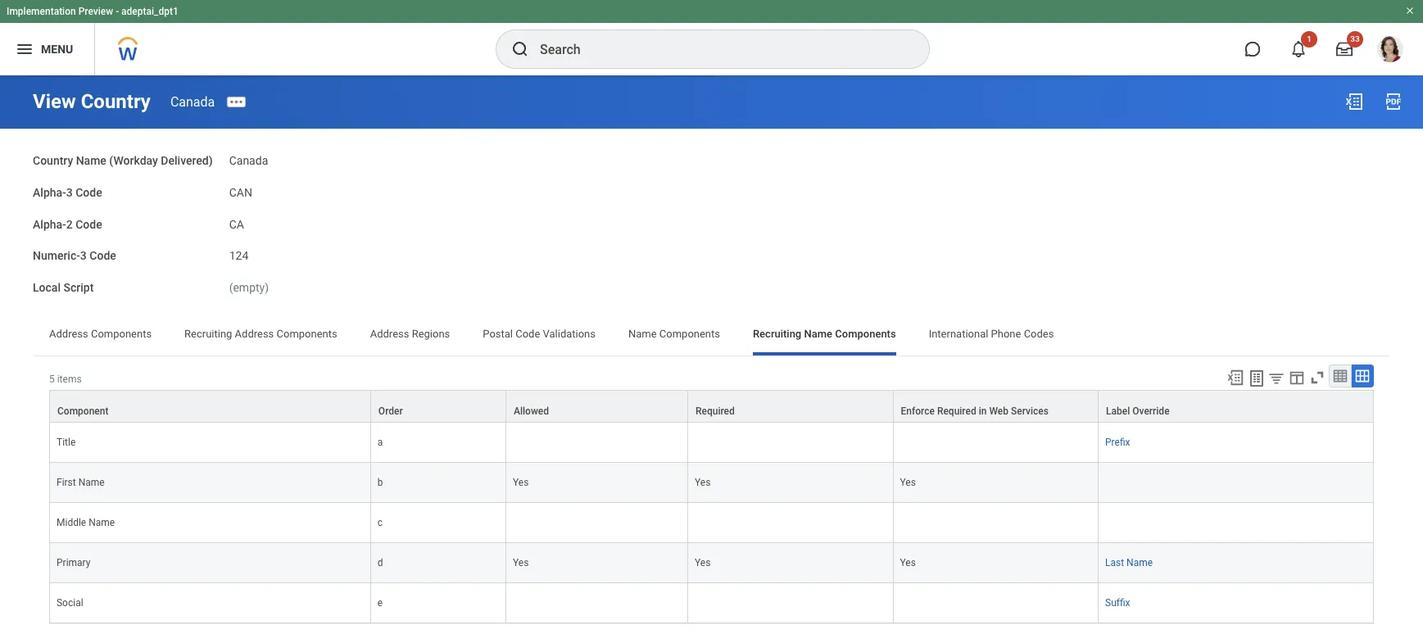 Task type: vqa. For each thing, say whether or not it's contained in the screenshot.
"Name" within First Name element
yes



Task type: locate. For each thing, give the bounding box(es) containing it.
5 row from the top
[[49, 544, 1375, 584]]

last name link
[[1106, 554, 1154, 569]]

4 row from the top
[[49, 503, 1375, 544]]

2 address from the left
[[235, 328, 274, 340]]

can
[[229, 186, 252, 199]]

1 vertical spatial canada
[[229, 154, 268, 167]]

name right middle
[[89, 517, 115, 529]]

address down (empty) on the left
[[235, 328, 274, 340]]

export to excel image
[[1345, 92, 1365, 111], [1227, 369, 1245, 387]]

code up script
[[90, 249, 116, 263]]

1 button
[[1281, 31, 1318, 67]]

row containing component
[[49, 390, 1375, 423]]

1 vertical spatial export to excel image
[[1227, 369, 1245, 387]]

alpha-3 code
[[33, 186, 102, 199]]

1 horizontal spatial required
[[938, 406, 977, 417]]

row containing primary
[[49, 544, 1375, 584]]

allowed
[[514, 406, 549, 417]]

3 row from the top
[[49, 463, 1375, 503]]

2 alpha- from the top
[[33, 218, 66, 231]]

canada
[[170, 94, 215, 109], [229, 154, 268, 167]]

name inside 'middle name' element
[[89, 517, 115, 529]]

prefix
[[1106, 437, 1131, 448]]

1 horizontal spatial canada
[[229, 154, 268, 167]]

primary
[[57, 557, 91, 569]]

3 for numeric-
[[80, 249, 87, 263]]

regions
[[412, 328, 450, 340]]

3 up 2
[[66, 186, 73, 199]]

2 horizontal spatial address
[[370, 328, 409, 340]]

override
[[1133, 406, 1170, 417]]

3 for alpha-
[[66, 186, 73, 199]]

3 address from the left
[[370, 328, 409, 340]]

in
[[979, 406, 987, 417]]

1 horizontal spatial recruiting
[[753, 328, 802, 340]]

name right first
[[78, 477, 105, 488]]

code right postal
[[516, 328, 541, 340]]

components
[[91, 328, 152, 340], [277, 328, 338, 340], [660, 328, 721, 340], [836, 328, 897, 340]]

export to excel image left export to worksheets image
[[1227, 369, 1245, 387]]

tab list containing address components
[[33, 316, 1391, 356]]

title element
[[57, 434, 76, 448]]

recruiting
[[185, 328, 232, 340], [753, 328, 802, 340]]

expand table image
[[1355, 368, 1372, 384]]

canada for country name (workday delivered) element
[[229, 154, 268, 167]]

canada for canada link
[[170, 94, 215, 109]]

component
[[57, 406, 109, 417]]

canada up alpha-3 code element
[[229, 154, 268, 167]]

name inside first name element
[[78, 477, 105, 488]]

code up 'alpha-2 code'
[[76, 186, 102, 199]]

name
[[76, 154, 106, 167], [629, 328, 657, 340], [805, 328, 833, 340], [78, 477, 105, 488], [89, 517, 115, 529], [1127, 557, 1154, 569]]

0 horizontal spatial required
[[696, 406, 735, 417]]

address up items on the bottom left
[[49, 328, 88, 340]]

1 horizontal spatial address
[[235, 328, 274, 340]]

0 horizontal spatial 3
[[66, 186, 73, 199]]

code right 2
[[76, 218, 102, 231]]

toolbar inside view country main content
[[1220, 365, 1375, 390]]

0 vertical spatial alpha-
[[33, 186, 66, 199]]

country up alpha-3 code
[[33, 154, 73, 167]]

address left regions
[[370, 328, 409, 340]]

1 row from the top
[[49, 390, 1375, 423]]

adeptai_dpt1
[[121, 6, 179, 17]]

alpha- up numeric-
[[33, 218, 66, 231]]

country
[[81, 90, 151, 113], [33, 154, 73, 167]]

country name (workday delivered) element
[[229, 144, 268, 169]]

social
[[57, 598, 83, 609]]

local script
[[33, 281, 94, 294]]

suffix link
[[1106, 594, 1131, 609]]

alpha-2 code
[[33, 218, 102, 231]]

name up alpha-3 code
[[76, 154, 106, 167]]

0 horizontal spatial recruiting
[[185, 328, 232, 340]]

enforce required in web services button
[[894, 391, 1099, 422]]

recruiting name components
[[753, 328, 897, 340]]

code
[[76, 186, 102, 199], [76, 218, 102, 231], [90, 249, 116, 263], [516, 328, 541, 340]]

recruiting up required popup button
[[753, 328, 802, 340]]

middle name element
[[57, 514, 115, 529]]

6 row from the top
[[49, 584, 1375, 624]]

name right last
[[1127, 557, 1154, 569]]

view country
[[33, 90, 151, 113]]

address components
[[49, 328, 152, 340]]

2 row from the top
[[49, 423, 1375, 463]]

profile logan mcneil image
[[1378, 36, 1404, 66]]

numeric-3 code element
[[229, 240, 249, 264]]

name inside last name link
[[1127, 557, 1154, 569]]

1 required from the left
[[696, 406, 735, 417]]

33
[[1351, 34, 1361, 43]]

1 vertical spatial alpha-
[[33, 218, 66, 231]]

2 recruiting from the left
[[753, 328, 802, 340]]

1 components from the left
[[91, 328, 152, 340]]

required inside required popup button
[[696, 406, 735, 417]]

2 required from the left
[[938, 406, 977, 417]]

code for alpha-3 code
[[76, 186, 102, 199]]

tab list inside view country main content
[[33, 316, 1391, 356]]

fullscreen image
[[1309, 369, 1327, 387]]

3
[[66, 186, 73, 199], [80, 249, 87, 263]]

row
[[49, 390, 1375, 423], [49, 423, 1375, 463], [49, 463, 1375, 503], [49, 503, 1375, 544], [49, 544, 1375, 584], [49, 584, 1375, 624]]

-
[[116, 6, 119, 17]]

view printable version (pdf) image
[[1385, 92, 1404, 111]]

recruiting down (empty) on the left
[[185, 328, 232, 340]]

name for last name
[[1127, 557, 1154, 569]]

component button
[[50, 391, 370, 422]]

0 vertical spatial canada
[[170, 94, 215, 109]]

tab list
[[33, 316, 1391, 356]]

toolbar
[[1220, 365, 1375, 390]]

1 horizontal spatial export to excel image
[[1345, 92, 1365, 111]]

alpha- up 'alpha-2 code'
[[33, 186, 66, 199]]

(workday
[[109, 154, 158, 167]]

export to excel image left "view printable version (pdf)" icon
[[1345, 92, 1365, 111]]

0 vertical spatial 3
[[66, 186, 73, 199]]

country up country name (workday delivered)
[[81, 90, 151, 113]]

0 horizontal spatial address
[[49, 328, 88, 340]]

0 vertical spatial export to excel image
[[1345, 92, 1365, 111]]

1
[[1308, 34, 1312, 43]]

1 horizontal spatial 3
[[80, 249, 87, 263]]

inbox large image
[[1337, 41, 1353, 57]]

1 alpha- from the top
[[33, 186, 66, 199]]

postal
[[483, 328, 513, 340]]

1 recruiting from the left
[[185, 328, 232, 340]]

yes
[[513, 477, 529, 488], [695, 477, 711, 488], [901, 477, 916, 488], [513, 557, 529, 569], [695, 557, 711, 569], [901, 557, 916, 569]]

primary element
[[57, 554, 91, 569]]

alpha-
[[33, 186, 66, 199], [33, 218, 66, 231]]

code inside tab list
[[516, 328, 541, 340]]

3 up script
[[80, 249, 87, 263]]

1 address from the left
[[49, 328, 88, 340]]

cell
[[507, 423, 689, 463], [689, 423, 894, 463], [894, 423, 1099, 463], [1099, 463, 1375, 503], [507, 503, 689, 544], [689, 503, 894, 544], [894, 503, 1099, 544], [1099, 503, 1375, 544], [507, 584, 689, 624], [689, 584, 894, 624], [894, 584, 1099, 624]]

country name (workday delivered)
[[33, 154, 213, 167]]

1 horizontal spatial country
[[81, 90, 151, 113]]

row containing middle name
[[49, 503, 1375, 544]]

0 horizontal spatial export to excel image
[[1227, 369, 1245, 387]]

codes
[[1024, 328, 1055, 340]]

1 vertical spatial 3
[[80, 249, 87, 263]]

validations
[[543, 328, 596, 340]]

2 components from the left
[[277, 328, 338, 340]]

canada up delivered)
[[170, 94, 215, 109]]

international phone codes
[[929, 328, 1055, 340]]

alpha- for 2
[[33, 218, 66, 231]]

1 vertical spatial country
[[33, 154, 73, 167]]

address
[[49, 328, 88, 340], [235, 328, 274, 340], [370, 328, 409, 340]]

required
[[696, 406, 735, 417], [938, 406, 977, 417]]

search image
[[511, 39, 530, 59]]

0 horizontal spatial canada
[[170, 94, 215, 109]]

script
[[64, 281, 94, 294]]

menu banner
[[0, 0, 1424, 75]]

name up required popup button
[[805, 328, 833, 340]]

0 horizontal spatial country
[[33, 154, 73, 167]]

Search Workday  search field
[[540, 31, 896, 67]]



Task type: describe. For each thing, give the bounding box(es) containing it.
canada link
[[170, 94, 215, 109]]

order
[[379, 406, 403, 417]]

5 items
[[49, 374, 82, 385]]

5
[[49, 374, 55, 385]]

(empty)
[[229, 281, 269, 294]]

label
[[1107, 406, 1131, 417]]

view country main content
[[0, 75, 1424, 635]]

prefix link
[[1106, 434, 1131, 448]]

menu
[[41, 42, 73, 55]]

2
[[66, 218, 73, 231]]

view
[[33, 90, 76, 113]]

recruiting for recruiting address components
[[185, 328, 232, 340]]

d
[[378, 557, 383, 569]]

select to filter grid data image
[[1268, 370, 1286, 387]]

label override button
[[1099, 391, 1374, 422]]

middle name
[[57, 517, 115, 529]]

name for middle name
[[89, 517, 115, 529]]

numeric-3 code
[[33, 249, 116, 263]]

124
[[229, 249, 249, 263]]

items
[[57, 374, 82, 385]]

alpha-3 code element
[[229, 176, 252, 200]]

enforce
[[901, 406, 935, 417]]

required inside enforce required in web services popup button
[[938, 406, 977, 417]]

justify image
[[15, 39, 34, 59]]

postal code validations
[[483, 328, 596, 340]]

label override
[[1107, 406, 1170, 417]]

row containing first name
[[49, 463, 1375, 503]]

3 components from the left
[[660, 328, 721, 340]]

name for country name (workday delivered)
[[76, 154, 106, 167]]

implementation preview -   adeptai_dpt1
[[7, 6, 179, 17]]

a
[[378, 437, 383, 448]]

delivered)
[[161, 154, 213, 167]]

allowed button
[[507, 391, 688, 422]]

e
[[378, 598, 383, 609]]

export to excel image for a
[[1227, 369, 1245, 387]]

alpha- for 3
[[33, 186, 66, 199]]

notifications element
[[1386, 33, 1399, 46]]

name for first name
[[78, 477, 105, 488]]

order button
[[371, 391, 506, 422]]

row containing social
[[49, 584, 1375, 624]]

recruiting address components
[[185, 328, 338, 340]]

first name element
[[57, 474, 105, 488]]

required button
[[689, 391, 893, 422]]

name components
[[629, 328, 721, 340]]

table image
[[1333, 368, 1349, 384]]

last name
[[1106, 557, 1154, 569]]

address for address regions
[[370, 328, 409, 340]]

web
[[990, 406, 1009, 417]]

international
[[929, 328, 989, 340]]

preview
[[78, 6, 113, 17]]

name right validations
[[629, 328, 657, 340]]

0 vertical spatial country
[[81, 90, 151, 113]]

row containing title
[[49, 423, 1375, 463]]

last
[[1106, 557, 1125, 569]]

click to view/edit grid preferences image
[[1289, 369, 1307, 387]]

first
[[57, 477, 76, 488]]

export to excel image for recruiting address components
[[1345, 92, 1365, 111]]

c
[[378, 517, 383, 529]]

name for recruiting name components
[[805, 328, 833, 340]]

b
[[378, 477, 383, 488]]

middle
[[57, 517, 86, 529]]

4 components from the left
[[836, 328, 897, 340]]

33 button
[[1327, 31, 1364, 67]]

local
[[33, 281, 61, 294]]

services
[[1012, 406, 1049, 417]]

phone
[[992, 328, 1022, 340]]

address regions
[[370, 328, 450, 340]]

title
[[57, 437, 76, 448]]

first name
[[57, 477, 105, 488]]

menu button
[[0, 23, 94, 75]]

numeric-
[[33, 249, 80, 263]]

close environment banner image
[[1406, 6, 1416, 16]]

enforce required in web services
[[901, 406, 1049, 417]]

address for address components
[[49, 328, 88, 340]]

alpha-2 code element
[[229, 208, 244, 232]]

implementation
[[7, 6, 76, 17]]

code for alpha-2 code
[[76, 218, 102, 231]]

ca
[[229, 218, 244, 231]]

suffix
[[1106, 598, 1131, 609]]

social element
[[57, 594, 83, 609]]

export to worksheets image
[[1248, 369, 1267, 388]]

recruiting for recruiting name components
[[753, 328, 802, 340]]

notifications large image
[[1291, 41, 1308, 57]]

code for numeric-3 code
[[90, 249, 116, 263]]



